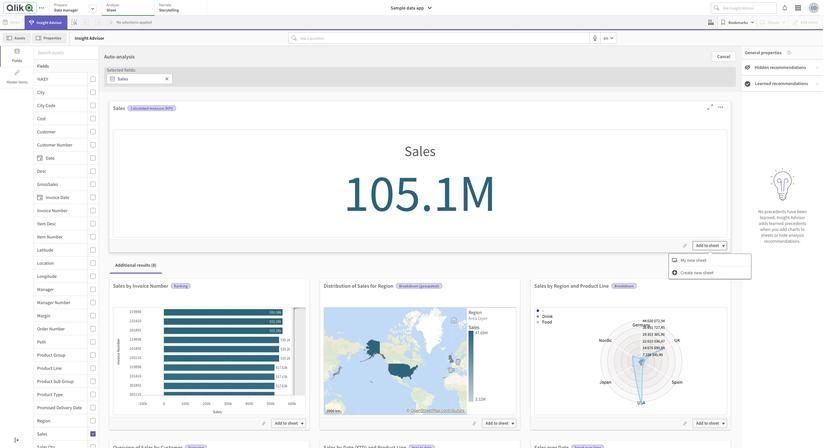 Task type: vqa. For each thing, say whether or not it's contained in the screenshot.
bottommost Insight Advisor
yes



Task type: describe. For each thing, give the bounding box(es) containing it.
new for my new sheet
[[687, 257, 695, 263]]

of
[[352, 283, 356, 289]]

can
[[407, 283, 414, 288]]

sheet. for data
[[348, 291, 360, 297]]

advisor up discover
[[321, 282, 335, 287]]

item desc
[[37, 221, 56, 227]]

sample
[[391, 5, 406, 11]]

product sub group button
[[34, 378, 86, 384]]

1 horizontal spatial fields
[[37, 63, 49, 69]]

applied
[[139, 20, 152, 25]]

view disabled image
[[745, 65, 750, 70]]

date inside menu item
[[60, 194, 69, 200]]

1 master items button from the left
[[0, 67, 34, 88]]

distribution of sales for region
[[324, 283, 394, 289]]

item for item desc
[[37, 221, 46, 227]]

item number
[[37, 234, 63, 240]]

number down (8)
[[150, 283, 168, 289]]

data inside "button"
[[407, 5, 415, 11]]

calculated measure (kpi)
[[131, 106, 173, 111]]

invoice for invoice number
[[37, 208, 51, 213]]

city for city code
[[37, 102, 45, 108]]

path button
[[34, 339, 86, 345]]

(kpi)
[[165, 106, 173, 111]]

add for sales by invoice number
[[275, 421, 282, 426]]

by for region
[[547, 283, 553, 289]]

location
[[37, 260, 54, 266]]

have a question?
[[392, 251, 431, 257]]

add to sheet button for sales
[[693, 241, 727, 250]]

0 horizontal spatial small image
[[745, 81, 751, 87]]

product group button
[[34, 352, 86, 358]]

sample data app button
[[387, 3, 436, 13]]

contributors
[[441, 408, 465, 414]]

create new analytics
[[473, 251, 520, 257]]

cancel button
[[712, 51, 736, 62]]

small image
[[816, 66, 820, 70]]

add to sheet button for sales by invoice number
[[272, 419, 306, 428]]

layer
[[478, 316, 488, 321]]

product type button
[[34, 392, 86, 398]]

storytelling
[[159, 8, 179, 12]]

auto-analysis
[[104, 53, 135, 60]]

saved
[[420, 283, 432, 288]]

choose
[[313, 175, 338, 185]]

. for question?
[[432, 273, 433, 279]]

properties
[[761, 50, 782, 56]]

analyze
[[106, 2, 119, 7]]

item desc button
[[34, 221, 86, 227]]

you inside the . save any insights you discover to this sheet.
[[310, 291, 317, 297]]

%key button
[[34, 76, 86, 82]]

desc menu item
[[34, 165, 99, 178]]

number for manager number
[[55, 300, 70, 306]]

learned recommendations
[[755, 81, 808, 86]]

my new sheet
[[681, 257, 707, 263]]

hide
[[779, 233, 788, 238]]

sheet
[[106, 8, 116, 12]]

explore the data
[[309, 251, 345, 257]]

0 vertical spatial precedents
[[765, 209, 786, 215]]

item number button
[[34, 234, 86, 240]]

customer for customer
[[37, 129, 56, 135]]

learned
[[755, 81, 771, 86]]

save
[[341, 282, 350, 288]]

line inside menu item
[[53, 365, 62, 371]]

sample data app
[[391, 5, 424, 11]]

openstreetmap
[[411, 408, 441, 414]]

prepare
[[54, 2, 67, 7]]

product for product group
[[37, 352, 52, 358]]

sub
[[53, 378, 61, 384]]

sales button
[[34, 431, 86, 437]]

margin menu item
[[34, 309, 99, 322]]

invoice number menu item
[[34, 204, 99, 217]]

menu inside 105.1m application
[[34, 73, 99, 448]]

insight up can
[[401, 273, 414, 279]]

manager number menu item
[[34, 296, 99, 309]]

cost menu item
[[34, 112, 99, 125]]

path menu item
[[34, 336, 99, 349]]

advisor inside "no precedents have been learned. insight advisor adds learned precedents when you add charts to sheets or hide analysis recommendations."
[[791, 215, 805, 221]]

invoice date
[[46, 194, 69, 200]]

invoice date menu item
[[34, 191, 99, 204]]

add to sheet for distribution of sales for region
[[486, 421, 509, 426]]

latitude menu item
[[34, 244, 99, 257]]

city code menu item
[[34, 99, 99, 112]]

for
[[370, 283, 377, 289]]

charts
[[788, 227, 800, 233]]

no for no selections applied
[[117, 20, 121, 25]]

invoice number
[[37, 208, 68, 213]]

prepare data manager
[[54, 2, 78, 12]]

1 vertical spatial insight advisor
[[75, 35, 104, 41]]

add for sales
[[696, 243, 704, 249]]

product line
[[37, 365, 62, 371]]

delivery
[[56, 405, 72, 411]]

create for create new analytics
[[473, 251, 488, 257]]

new for create new analytics
[[489, 251, 498, 257]]

margin button
[[34, 313, 86, 319]]

1 vertical spatial precedents
[[785, 221, 806, 227]]

%key
[[37, 76, 48, 82]]

no for no precedents have been learned. insight advisor adds learned precedents when you add charts to sheets or hide analysis recommendations.
[[758, 209, 764, 215]]

0 vertical spatial date
[[46, 155, 55, 161]]

region button
[[34, 418, 86, 424]]

product sub group
[[37, 378, 74, 384]]

sheets
[[761, 233, 774, 238]]

discover
[[318, 291, 334, 297]]

grosssales
[[37, 181, 58, 187]]

add for distribution of sales for region
[[486, 421, 493, 426]]

or
[[774, 233, 779, 238]]

by for invoice
[[126, 283, 132, 289]]

cost button
[[34, 116, 86, 121]]

en button
[[601, 33, 617, 43]]

to inside . any found insights can be saved to this sheet.
[[433, 283, 437, 288]]

customer menu item
[[34, 125, 99, 138]]

more image
[[716, 104, 726, 110]]

insight inside "no precedents have been learned. insight advisor adds learned precedents when you add charts to sheets or hide analysis recommendations."
[[777, 215, 790, 221]]

group inside menu item
[[62, 378, 74, 384]]

create for create new sheet
[[681, 270, 693, 276]]

new for create new sheet
[[694, 270, 702, 276]]

105.1m application
[[0, 0, 823, 448]]

explore
[[309, 251, 326, 257]]

bookmarks
[[729, 20, 748, 25]]

analytics
[[499, 251, 520, 257]]

adding
[[439, 175, 462, 185]]

promised delivery date button
[[34, 405, 86, 411]]

properties button
[[32, 33, 67, 43]]

manager
[[63, 8, 78, 12]]

%key menu item
[[34, 73, 99, 86]]

product for product line
[[37, 365, 52, 371]]

items
[[18, 80, 28, 84]]

invoice date button
[[34, 194, 86, 200]]

additional results (8)
[[115, 262, 156, 268]]

master items
[[7, 80, 28, 84]]

location menu item
[[34, 257, 99, 270]]

sales qty menu item
[[34, 441, 99, 448]]

you inside "no precedents have been learned. insight advisor adds learned precedents when you add charts to sheets or hide analysis recommendations."
[[772, 227, 779, 233]]

city for city
[[37, 89, 45, 95]]

recommendations.
[[765, 238, 801, 244]]

insights for have
[[391, 283, 406, 288]]

when
[[760, 227, 771, 233]]

en
[[604, 35, 609, 41]]

auto-
[[104, 53, 116, 60]]

margin
[[37, 313, 50, 319]]

breakdown for breakdown
[[615, 284, 634, 289]]

assets button
[[3, 33, 30, 43]]

Ask Insight Advisor text field
[[722, 3, 777, 13]]

2 horizontal spatial insight advisor
[[308, 282, 335, 287]]

sales inside sales 105.1m
[[405, 142, 436, 160]]

analysis inside "no precedents have been learned. insight advisor adds learned precedents when you add charts to sheets or hide analysis recommendations."
[[789, 233, 804, 238]]

smart search image
[[72, 20, 77, 25]]

invoice for invoice date
[[46, 194, 59, 200]]

creating
[[466, 274, 481, 280]]

breakdown for breakdown (geospatial)
[[399, 284, 418, 289]]

number for invoice number
[[52, 208, 68, 213]]

promised delivery date
[[37, 405, 82, 411]]

selected
[[107, 67, 123, 73]]

manager menu item
[[34, 283, 99, 296]]



Task type: locate. For each thing, give the bounding box(es) containing it.
menu containing %key
[[34, 73, 99, 448]]

sheet. down 'of'
[[348, 291, 360, 297]]

add to sheet button for distribution of sales for region
[[482, 419, 517, 428]]

been
[[797, 209, 807, 215]]

1 vertical spatial analysis
[[789, 233, 804, 238]]

number for order number
[[49, 326, 65, 332]]

date down grosssales menu item
[[60, 194, 69, 200]]

code
[[46, 102, 55, 108]]

number for customer number
[[57, 142, 72, 148]]

1 city from the top
[[37, 89, 45, 95]]

customer for customer number
[[37, 142, 56, 148]]

full screen image
[[705, 104, 716, 110]]

customer inside customer menu item
[[37, 129, 56, 135]]

number down manager button
[[55, 300, 70, 306]]

insight down smart search image
[[75, 35, 88, 41]]

customer
[[37, 129, 56, 135], [37, 142, 56, 148]]

master
[[7, 80, 18, 84]]

latitude button
[[34, 247, 86, 253]]

insight up add
[[777, 215, 790, 221]]

invoice number button
[[34, 208, 86, 213]]

precedents up learned on the right of page
[[765, 209, 786, 215]]

group inside menu item
[[53, 352, 65, 358]]

region menu item
[[34, 414, 99, 428]]

city code button
[[34, 102, 86, 108]]

0 vertical spatial city
[[37, 89, 45, 95]]

small image down small icon
[[816, 82, 820, 86]]

your
[[481, 283, 490, 288]]

1 vertical spatial this
[[437, 283, 445, 288]]

1 by from the left
[[126, 283, 132, 289]]

additional
[[115, 262, 136, 268]]

analysis right hide
[[789, 233, 804, 238]]

selections tool image
[[709, 20, 714, 25]]

1 horizontal spatial insight advisor
[[75, 35, 104, 41]]

manager down longitude
[[37, 286, 54, 292]]

learned recommendations button
[[742, 76, 823, 92]]

0 vertical spatial and
[[509, 274, 517, 280]]

product sub group menu item
[[34, 375, 99, 388]]

to inside "no precedents have been learned. insight advisor adds learned precedents when you add charts to sheets or hide analysis recommendations."
[[801, 227, 805, 233]]

item up item number
[[37, 221, 46, 227]]

and inside "to start creating visualizations and build your new sheet."
[[509, 274, 517, 280]]

be
[[415, 283, 420, 288]]

longitude button
[[34, 273, 86, 279]]

1 vertical spatial create
[[681, 270, 693, 276]]

invoice
[[46, 194, 59, 200], [37, 208, 51, 213], [133, 283, 149, 289]]

date right delivery
[[73, 405, 82, 411]]

1 vertical spatial city
[[37, 102, 45, 108]]

advisor inside dropdown button
[[49, 20, 62, 25]]

ask insight advisor
[[394, 273, 428, 279]]

add to sheet button
[[693, 241, 727, 250], [272, 419, 306, 428], [482, 419, 517, 428], [693, 419, 727, 428]]

product group menu item
[[34, 349, 99, 362]]

2 vertical spatial date
[[73, 405, 82, 411]]

0 horizontal spatial line
[[53, 365, 62, 371]]

1 vertical spatial recommendations
[[772, 81, 808, 86]]

product line button
[[34, 365, 86, 371]]

0 horizontal spatial create
[[473, 251, 488, 257]]

region inside region menu item
[[37, 418, 50, 424]]

2 horizontal spatial date
[[73, 405, 82, 411]]

customer inside customer number menu item
[[37, 142, 56, 148]]

2 customer from the top
[[37, 142, 56, 148]]

1 vertical spatial item
[[37, 234, 46, 240]]

date button
[[34, 155, 86, 161]]

new down "visualizations"
[[491, 283, 499, 288]]

0 vertical spatial insights
[[391, 283, 406, 288]]

you left add
[[772, 227, 779, 233]]

no selections applied
[[117, 20, 152, 25]]

0 horizontal spatial data
[[335, 251, 345, 257]]

insight advisor up discover
[[308, 282, 335, 287]]

to
[[394, 175, 401, 185], [464, 175, 471, 185], [801, 227, 805, 233], [705, 243, 708, 249], [511, 264, 515, 270], [433, 283, 437, 288], [335, 291, 339, 297], [283, 421, 287, 426], [494, 421, 498, 426], [705, 421, 708, 426]]

help image
[[782, 51, 791, 55]]

this left sheet...
[[472, 175, 485, 185]]

grosssales button
[[34, 181, 86, 187]]

any
[[434, 273, 441, 279]]

0 vertical spatial item
[[37, 221, 46, 227]]

item up the latitude on the left bottom
[[37, 234, 46, 240]]

an
[[339, 175, 348, 185]]

1 horizontal spatial no
[[758, 209, 764, 215]]

1 vertical spatial insights
[[294, 291, 309, 297]]

1 breakdown from the left
[[399, 284, 418, 289]]

0 horizontal spatial this
[[340, 291, 347, 297]]

0 vertical spatial create
[[473, 251, 488, 257]]

2 vertical spatial invoice
[[133, 283, 149, 289]]

grosssales menu item
[[34, 178, 99, 191]]

get
[[403, 175, 413, 185]]

. inside . any found insights can be saved to this sheet.
[[432, 273, 433, 279]]

manager for manager number
[[37, 300, 54, 306]]

number down customer menu item
[[57, 142, 72, 148]]

small image left learned on the top right
[[745, 81, 751, 87]]

customer number
[[37, 142, 72, 148]]

desc
[[37, 168, 46, 174], [47, 221, 56, 227]]

number for item number
[[47, 234, 63, 240]]

manager number button
[[34, 300, 86, 306]]

Ask a question text field
[[299, 33, 590, 43]]

1 vertical spatial data
[[335, 251, 345, 257]]

1 horizontal spatial date
[[60, 194, 69, 200]]

1 horizontal spatial sheet.
[[406, 291, 418, 297]]

and
[[509, 274, 517, 280], [571, 283, 579, 289]]

data left app
[[407, 5, 415, 11]]

recommendations for learned recommendations
[[772, 81, 808, 86]]

item desc menu item
[[34, 217, 99, 230]]

1 vertical spatial desc
[[47, 221, 56, 227]]

this down 'any'
[[437, 283, 445, 288]]

1 horizontal spatial data
[[407, 5, 415, 11]]

customer button
[[34, 129, 86, 135]]

below
[[373, 175, 393, 185]]

manager inside menu item
[[37, 300, 54, 306]]

0 vertical spatial invoice
[[46, 194, 59, 200]]

date down customer number
[[46, 155, 55, 161]]

1 manager from the top
[[37, 286, 54, 292]]

new inside "to start creating visualizations and build your new sheet."
[[491, 283, 499, 288]]

sheet. inside the . save any insights you discover to this sheet.
[[348, 291, 360, 297]]

insight advisor inside dropdown button
[[37, 20, 62, 25]]

city down %key at the left
[[37, 89, 45, 95]]

none text field inside 105.1m application
[[669, 254, 713, 260]]

build
[[517, 274, 527, 280]]

sheet. down can
[[406, 291, 418, 297]]

insight
[[37, 20, 48, 25], [75, 35, 88, 41], [777, 215, 790, 221], [401, 273, 414, 279], [308, 282, 320, 287]]

item inside menu item
[[37, 234, 46, 240]]

region inside region area layer
[[469, 310, 482, 316]]

sheet. inside "to start creating visualizations and build your new sheet."
[[500, 283, 512, 288]]

recommendations down hidden recommendations button
[[772, 81, 808, 86]]

data right the
[[335, 251, 345, 257]]

item inside menu item
[[37, 221, 46, 227]]

0 vertical spatial group
[[53, 352, 65, 358]]

0 vertical spatial .
[[432, 273, 433, 279]]

create up creating
[[473, 251, 488, 257]]

new left the analytics
[[489, 251, 498, 257]]

0 horizontal spatial insight advisor
[[37, 20, 62, 25]]

no left 'selections'
[[117, 20, 121, 25]]

0 vertical spatial desc
[[37, 168, 46, 174]]

order number button
[[34, 326, 86, 332]]

this inside . any found insights can be saved to this sheet.
[[437, 283, 445, 288]]

0 vertical spatial line
[[599, 283, 609, 289]]

reset zoom image
[[451, 317, 458, 324]]

0 horizontal spatial analysis
[[116, 53, 135, 60]]

add
[[780, 227, 787, 233]]

data
[[54, 8, 62, 12]]

general
[[745, 50, 760, 56]]

1 vertical spatial invoice
[[37, 208, 51, 213]]

1 vertical spatial customer
[[37, 142, 56, 148]]

0 horizontal spatial and
[[509, 274, 517, 280]]

0 horizontal spatial .
[[339, 282, 340, 288]]

2 manager from the top
[[37, 300, 54, 306]]

insights left discover
[[294, 291, 309, 297]]

sales inside sales menu item
[[37, 431, 47, 437]]

location button
[[34, 260, 86, 266]]

analysis up selected fields:
[[116, 53, 135, 60]]

0 horizontal spatial no
[[117, 20, 121, 25]]

recommendations inside button
[[772, 81, 808, 86]]

desc button
[[34, 168, 86, 174]]

0 horizontal spatial breakdown
[[399, 284, 418, 289]]

group right sub
[[62, 378, 74, 384]]

0 horizontal spatial by
[[126, 283, 132, 289]]

menu
[[34, 73, 99, 448]]

this down save
[[340, 291, 347, 297]]

Search assets text field
[[34, 47, 99, 59]]

product type menu item
[[34, 388, 99, 401]]

latitude
[[37, 247, 53, 253]]

1 vertical spatial group
[[62, 378, 74, 384]]

. inside the . save any insights you discover to this sheet.
[[339, 282, 340, 288]]

1 vertical spatial you
[[310, 291, 317, 297]]

insights inside the . save any insights you discover to this sheet.
[[294, 291, 309, 297]]

1 vertical spatial no
[[758, 209, 764, 215]]

analyze sheet
[[106, 2, 119, 12]]

0 vertical spatial this
[[472, 175, 485, 185]]

customer down customer button
[[37, 142, 56, 148]]

1 horizontal spatial desc
[[47, 221, 56, 227]]

product for product sub group
[[37, 378, 52, 384]]

have
[[392, 251, 404, 257]]

manager button
[[34, 286, 86, 292]]

2 horizontal spatial this
[[472, 175, 485, 185]]

advisor up the auto-
[[89, 35, 104, 41]]

order
[[37, 326, 48, 332]]

invoice inside menu item
[[37, 208, 51, 213]]

1 horizontal spatial this
[[437, 283, 445, 288]]

1 horizontal spatial and
[[571, 283, 579, 289]]

add to sheet for sales by invoice number
[[275, 421, 298, 426]]

2 master items button from the left
[[1, 67, 34, 88]]

insight inside dropdown button
[[37, 20, 48, 25]]

create down my
[[681, 270, 693, 276]]

sales menu item
[[34, 428, 99, 441]]

master items button
[[0, 67, 34, 88], [1, 67, 34, 88]]

cancel
[[717, 54, 731, 59]]

1 horizontal spatial create
[[681, 270, 693, 276]]

date menu item
[[34, 152, 99, 165]]

add to sheet for sales
[[696, 243, 719, 249]]

item for item number
[[37, 234, 46, 240]]

desc up grosssales
[[37, 168, 46, 174]]

sheet.
[[500, 283, 512, 288], [348, 291, 360, 297], [406, 291, 418, 297]]

1 horizontal spatial insights
[[391, 283, 406, 288]]

. left 'any'
[[432, 273, 433, 279]]

number down item desc button
[[47, 234, 63, 240]]

0 horizontal spatial insights
[[294, 291, 309, 297]]

recommendations down 'help' icon
[[770, 64, 806, 70]]

number up item desc button
[[52, 208, 68, 213]]

0 vertical spatial recommendations
[[770, 64, 806, 70]]

insights inside . any found insights can be saved to this sheet.
[[391, 283, 406, 288]]

2 vertical spatial this
[[340, 291, 347, 297]]

no precedents have been learned. insight advisor adds learned precedents when you add charts to sheets or hide analysis recommendations.
[[758, 209, 807, 244]]

add to sheet
[[696, 243, 719, 249], [275, 421, 298, 426], [486, 421, 509, 426], [696, 421, 719, 426]]

1 horizontal spatial .
[[432, 273, 433, 279]]

the
[[327, 251, 334, 257]]

0 horizontal spatial fields
[[12, 58, 22, 63]]

create
[[473, 251, 488, 257], [681, 270, 693, 276]]

sheet. down "visualizations"
[[500, 283, 512, 288]]

new down my new sheet
[[694, 270, 702, 276]]

measure
[[149, 106, 164, 111]]

product for product type
[[37, 392, 52, 398]]

start
[[516, 264, 525, 270]]

narrate
[[159, 2, 171, 7]]

1 horizontal spatial line
[[599, 283, 609, 289]]

advisor up be
[[414, 273, 428, 279]]

0 vertical spatial no
[[117, 20, 121, 25]]

2 breakdown from the left
[[615, 284, 634, 289]]

longitude
[[37, 273, 57, 279]]

recommendations inside button
[[770, 64, 806, 70]]

manager for manager
[[37, 286, 54, 292]]

advisor up charts
[[791, 215, 805, 221]]

0 horizontal spatial sheet.
[[348, 291, 360, 297]]

deselect field image
[[165, 77, 169, 81]]

customer down cost
[[37, 129, 56, 135]]

distribution
[[324, 283, 351, 289]]

0 vertical spatial customer
[[37, 129, 56, 135]]

date
[[46, 155, 55, 161], [60, 194, 69, 200], [73, 405, 82, 411]]

product line menu item
[[34, 362, 99, 375]]

to inside "to start creating visualizations and build your new sheet."
[[511, 264, 515, 270]]

tab list
[[49, 0, 209, 16]]

ask
[[394, 273, 401, 279]]

tab list inside 105.1m application
[[49, 0, 209, 16]]

sheet. for analytics
[[500, 283, 512, 288]]

item number menu item
[[34, 230, 99, 244]]

city code
[[37, 102, 55, 108]]

0 horizontal spatial desc
[[37, 168, 46, 174]]

assets
[[14, 35, 25, 40]]

insight up discover
[[308, 282, 320, 287]]

2 item from the top
[[37, 234, 46, 240]]

0 horizontal spatial you
[[310, 291, 317, 297]]

0 horizontal spatial date
[[46, 155, 55, 161]]

.
[[432, 273, 433, 279], [339, 282, 340, 288]]

sheet. inside . any found insights can be saved to this sheet.
[[406, 291, 418, 297]]

2 vertical spatial insight advisor
[[308, 282, 335, 287]]

city menu item
[[34, 86, 99, 99]]

0 vertical spatial manager
[[37, 286, 54, 292]]

small image
[[745, 81, 751, 87], [816, 82, 820, 86]]

0 vertical spatial data
[[407, 5, 415, 11]]

precedents down have
[[785, 221, 806, 227]]

insights for explore
[[294, 291, 309, 297]]

1 horizontal spatial small image
[[816, 82, 820, 86]]

longitude menu item
[[34, 270, 99, 283]]

1 horizontal spatial you
[[772, 227, 779, 233]]

order number menu item
[[34, 322, 99, 336]]

2 city from the top
[[37, 102, 45, 108]]

1 customer from the top
[[37, 129, 56, 135]]

invoice up invoice number
[[46, 194, 59, 200]]

sales 105.1m
[[344, 142, 497, 225]]

tab list containing prepare
[[49, 0, 209, 16]]

invoice down results
[[133, 283, 149, 289]]

0 vertical spatial insight advisor
[[37, 20, 62, 25]]

insight advisor down smart search image
[[75, 35, 104, 41]]

promised delivery date menu item
[[34, 401, 99, 414]]

1 vertical spatial and
[[571, 283, 579, 289]]

analysis
[[116, 53, 135, 60], [789, 233, 804, 238]]

None text field
[[669, 254, 713, 260]]

app
[[416, 5, 424, 11]]

0 vertical spatial analysis
[[116, 53, 135, 60]]

no up adds
[[758, 209, 764, 215]]

insight up properties button
[[37, 20, 48, 25]]

learned.
[[760, 215, 776, 221]]

invoice up 'item desc'
[[37, 208, 51, 213]]

hidden recommendations
[[755, 64, 806, 70]]

adds
[[759, 221, 768, 227]]

1 item from the top
[[37, 221, 46, 227]]

1 horizontal spatial breakdown
[[615, 284, 634, 289]]

additional results (8) button
[[110, 258, 162, 273]]

manager inside menu item
[[37, 286, 54, 292]]

co
[[811, 5, 817, 11]]

data
[[407, 5, 415, 11], [335, 251, 345, 257]]

insights down ask
[[391, 283, 406, 288]]

1 vertical spatial line
[[53, 365, 62, 371]]

to inside the . save any insights you discover to this sheet.
[[335, 291, 339, 297]]

insight advisor down 'data'
[[37, 20, 62, 25]]

1 horizontal spatial analysis
[[789, 233, 804, 238]]

1 vertical spatial .
[[339, 282, 340, 288]]

desc down invoice number
[[47, 221, 56, 227]]

you left discover
[[310, 291, 317, 297]]

line
[[599, 283, 609, 289], [53, 365, 62, 371]]

manager up margin
[[37, 300, 54, 306]]

group up product line button
[[53, 352, 65, 358]]

fields up master items
[[12, 58, 22, 63]]

2 by from the left
[[547, 283, 553, 289]]

city button
[[34, 89, 86, 95]]

1 horizontal spatial by
[[547, 283, 553, 289]]

advisor down 'data'
[[49, 20, 62, 25]]

. left save
[[339, 282, 340, 288]]

city left the code
[[37, 102, 45, 108]]

no inside "no precedents have been learned. insight advisor adds learned precedents when you add charts to sheets or hide analysis recommendations."
[[758, 209, 764, 215]]

product type
[[37, 392, 63, 398]]

recommendations for hidden recommendations
[[770, 64, 806, 70]]

customer number menu item
[[34, 138, 99, 152]]

2 horizontal spatial sheet.
[[500, 283, 512, 288]]

. for data
[[339, 282, 340, 288]]

1 vertical spatial manager
[[37, 300, 54, 306]]

fields up %key at the left
[[37, 63, 49, 69]]

number up path button
[[49, 326, 65, 332]]

calculated
[[131, 106, 149, 111]]

0 vertical spatial you
[[772, 227, 779, 233]]

found
[[379, 283, 390, 288]]

this inside the . save any insights you discover to this sheet.
[[340, 291, 347, 297]]

1 vertical spatial date
[[60, 194, 69, 200]]

new right my
[[687, 257, 695, 263]]

item
[[37, 221, 46, 227], [37, 234, 46, 240]]

openstreetmap contributors
[[411, 408, 465, 414]]

recommendations
[[770, 64, 806, 70], [772, 81, 808, 86]]

invoice inside menu item
[[46, 194, 59, 200]]



